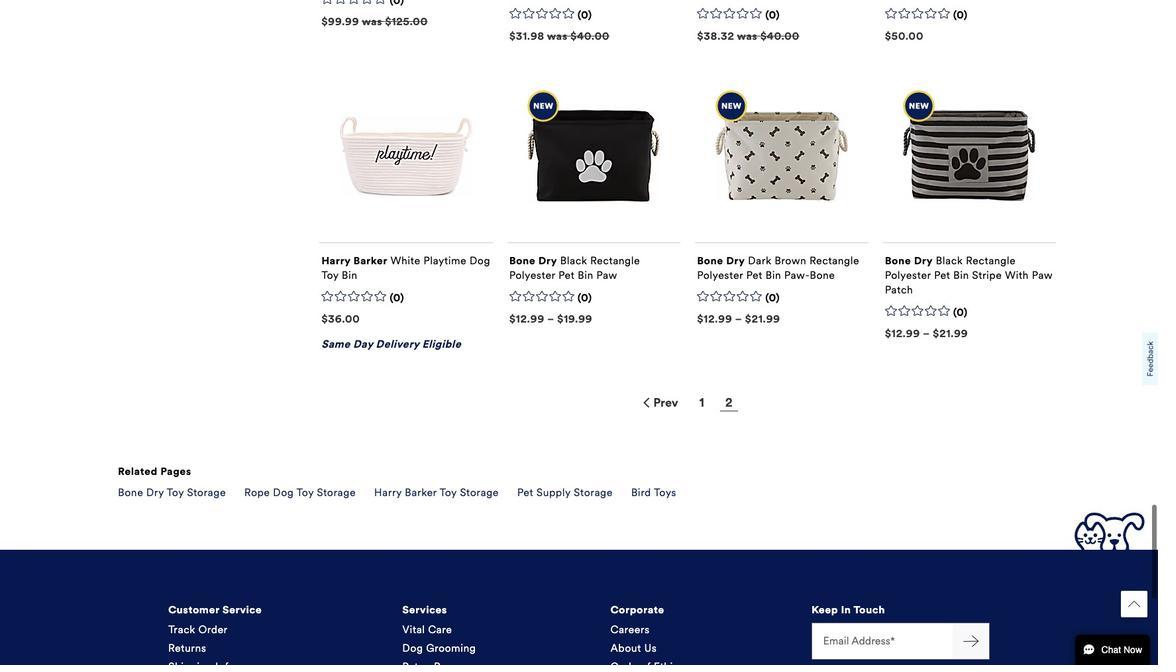 Task type: describe. For each thing, give the bounding box(es) containing it.
$40.00 for $31.98 was $40.00
[[571, 30, 610, 42]]

rope dog toy storage
[[245, 486, 356, 499]]

with
[[1006, 269, 1030, 282]]

same
[[322, 338, 351, 350]]

$31.98 was $40.00
[[510, 30, 610, 42]]

track order link
[[168, 624, 228, 636]]

was for $31.98
[[548, 30, 568, 42]]

polyester inside dark brown rectangle polyester pet bin paw-bone
[[698, 269, 744, 282]]

storage for rope dog toy storage
[[317, 486, 356, 499]]

$21.99 for bin
[[934, 327, 969, 340]]

$38.32
[[698, 30, 735, 42]]

$12.99 – $19.99
[[510, 313, 593, 325]]

customer
[[168, 604, 220, 616]]

eligible
[[422, 338, 462, 350]]

bone dry for black rectangle polyester pet bin stripe with paw patch
[[886, 254, 934, 267]]

day
[[353, 338, 373, 350]]

styled arrow button link
[[1122, 591, 1148, 618]]

patch
[[886, 284, 914, 296]]

corporate
[[611, 604, 665, 616]]

toy for rope dog toy storage
[[297, 486, 314, 499]]

pages
[[161, 465, 191, 478]]

$12.99 for black rectangle polyester pet bin stripe with paw patch
[[886, 327, 921, 340]]

rectangle for black rectangle polyester pet bin paw
[[591, 254, 641, 267]]

toys
[[654, 486, 677, 499]]

bone dry for black rectangle polyester pet bin paw
[[510, 254, 558, 267]]

dark brown rectangle polyester pet bin paw-bone
[[698, 254, 860, 282]]

arrow right 12 button
[[953, 623, 991, 660]]

2
[[726, 396, 733, 410]]

white playtime dog toy bin
[[322, 254, 491, 282]]

bin for black rectangle polyester pet bin stripe with paw patch
[[954, 269, 970, 282]]

black for paw
[[561, 254, 588, 267]]

$12.99 for black rectangle polyester pet bin paw
[[510, 313, 545, 325]]

$99.99
[[322, 15, 359, 28]]

$31.98
[[510, 30, 545, 42]]

returns link
[[168, 642, 206, 655]]

us
[[645, 642, 657, 655]]

bone dry toy storage
[[118, 486, 226, 499]]

– for black rectangle polyester pet bin paw
[[548, 313, 555, 325]]

$40.00 for $38.32 was $40.00
[[761, 30, 800, 42]]

track order returns
[[168, 624, 228, 655]]

polyester for black rectangle polyester pet bin paw
[[510, 269, 556, 282]]

was for $38.32
[[738, 30, 758, 42]]

pet supply storage link
[[518, 486, 613, 499]]

customer service
[[168, 604, 262, 616]]

$12.99 – $21.99 for pet
[[886, 327, 969, 340]]

same day delivery eligible
[[322, 338, 462, 350]]

$36.00
[[322, 313, 360, 325]]

pet supply storage
[[518, 486, 613, 499]]

careers link
[[611, 624, 650, 636]]

1 vertical spatial dog
[[273, 486, 294, 499]]

returns
[[168, 642, 206, 655]]

barker for harry barker
[[354, 254, 388, 267]]

bone inside dark brown rectangle polyester pet bin paw-bone
[[810, 269, 836, 282]]

service
[[223, 604, 262, 616]]

$125.00
[[385, 15, 428, 28]]

rectangle for black rectangle polyester pet bin stripe with paw patch
[[967, 254, 1017, 267]]

$19.99
[[558, 313, 593, 325]]

from $12.99 up to $21.99 element for polyester
[[698, 313, 781, 325]]

bone dry for dark brown rectangle polyester pet bin paw-bone
[[698, 254, 746, 267]]

polyester for black rectangle polyester pet bin stripe with paw patch
[[886, 269, 932, 282]]

submit email address image
[[964, 634, 980, 650]]

$38.32 was $40.00
[[698, 30, 800, 42]]

toy for bone dry toy storage
[[167, 486, 184, 499]]

– for dark brown rectangle polyester pet bin paw-bone
[[736, 313, 743, 325]]

track
[[168, 624, 195, 636]]

black for stripe
[[937, 254, 964, 267]]

pet left supply on the left
[[518, 486, 534, 499]]

pet inside dark brown rectangle polyester pet bin paw-bone
[[747, 269, 763, 282]]

from $12.99 up to $21.99 element for pet
[[886, 327, 969, 340]]

care
[[428, 624, 452, 636]]

dog grooming link
[[403, 642, 476, 655]]

scroll to top image
[[1129, 599, 1141, 611]]

pet inside black rectangle polyester pet bin paw
[[559, 269, 575, 282]]

prev
[[654, 396, 679, 410]]

bird toys
[[632, 486, 677, 499]]

icon angle right 2 image
[[643, 398, 651, 408]]

bone for black rectangle polyester pet bin stripe with paw patch
[[886, 254, 912, 267]]

keep in touch
[[812, 604, 886, 616]]



Task type: locate. For each thing, give the bounding box(es) containing it.
related
[[118, 465, 158, 478]]

1 horizontal spatial polyester
[[698, 269, 744, 282]]

rope dog toy storage link
[[245, 486, 356, 499]]

1 bone dry from the left
[[510, 254, 558, 267]]

supply
[[537, 486, 571, 499]]

pet
[[559, 269, 575, 282], [747, 269, 763, 282], [935, 269, 951, 282], [518, 486, 534, 499]]

dry for black rectangle polyester pet bin paw
[[539, 254, 558, 267]]

storage for bone dry toy storage
[[187, 486, 226, 499]]

0 horizontal spatial polyester
[[510, 269, 556, 282]]

0 horizontal spatial $40.00
[[571, 30, 610, 42]]

1 vertical spatial harry
[[375, 486, 402, 499]]

1
[[700, 396, 705, 410]]

1 horizontal spatial from $12.99 up to $21.99 element
[[886, 327, 969, 340]]

3 rectangle from the left
[[967, 254, 1017, 267]]

rectangle inside dark brown rectangle polyester pet bin paw-bone
[[810, 254, 860, 267]]

storage
[[187, 486, 226, 499], [317, 486, 356, 499], [460, 486, 499, 499], [574, 486, 613, 499]]

polyester
[[510, 269, 556, 282], [698, 269, 744, 282], [886, 269, 932, 282]]

bin inside dark brown rectangle polyester pet bin paw-bone
[[766, 269, 782, 282]]

1 vertical spatial from $12.99 up to $21.99 element
[[886, 327, 969, 340]]

bird toys link
[[632, 486, 677, 499]]

bone
[[510, 254, 536, 267], [698, 254, 724, 267], [886, 254, 912, 267], [810, 269, 836, 282], [118, 486, 143, 499]]

dog right the playtime
[[470, 254, 491, 267]]

2 $40.00 from the left
[[761, 30, 800, 42]]

1 horizontal spatial harry
[[375, 486, 402, 499]]

bin left the stripe
[[954, 269, 970, 282]]

1 horizontal spatial $12.99 – $21.99
[[886, 327, 969, 340]]

bone dry left dark
[[698, 254, 746, 267]]

0 vertical spatial barker
[[354, 254, 388, 267]]

harry barker
[[322, 254, 388, 267]]

$12.99 – $21.99 for polyester
[[698, 313, 781, 325]]

harry barker toy storage
[[375, 486, 499, 499]]

bin inside black rectangle polyester pet bin stripe with paw patch
[[954, 269, 970, 282]]

pet left the stripe
[[935, 269, 951, 282]]

2 horizontal spatial bone dry
[[886, 254, 934, 267]]

2 vertical spatial dog
[[403, 642, 423, 655]]

paw inside black rectangle polyester pet bin stripe with paw patch
[[1033, 269, 1053, 282]]

0 vertical spatial from $12.99 up to $21.99 element
[[698, 313, 781, 325]]

toy for harry barker toy storage
[[440, 486, 457, 499]]

dry
[[539, 254, 558, 267], [727, 254, 746, 267], [915, 254, 934, 267], [146, 486, 164, 499]]

bin up the $19.99
[[578, 269, 594, 282]]

rope
[[245, 486, 270, 499]]

paw inside black rectangle polyester pet bin paw
[[597, 269, 618, 282]]

3 bin from the left
[[766, 269, 782, 282]]

2 horizontal spatial –
[[924, 327, 931, 340]]

dog inside white playtime dog toy bin
[[470, 254, 491, 267]]

(0)
[[578, 8, 593, 21], [766, 8, 781, 21], [954, 8, 968, 21], [390, 292, 405, 304], [578, 292, 593, 304], [766, 292, 781, 304], [954, 306, 968, 319]]

1 horizontal spatial black
[[937, 254, 964, 267]]

$12.99 for dark brown rectangle polyester pet bin paw-bone
[[698, 313, 733, 325]]

$40.00 right $31.98
[[571, 30, 610, 42]]

0 horizontal spatial $12.99 – $21.99
[[698, 313, 781, 325]]

0 horizontal spatial paw
[[597, 269, 618, 282]]

2 rectangle from the left
[[810, 254, 860, 267]]

polyester inside black rectangle polyester pet bin stripe with paw patch
[[886, 269, 932, 282]]

$21.99 down black rectangle polyester pet bin stripe with paw patch in the right of the page
[[934, 327, 969, 340]]

0 horizontal spatial $12.99
[[510, 313, 545, 325]]

dry for black rectangle polyester pet bin stripe with paw patch
[[915, 254, 934, 267]]

2 horizontal spatial polyester
[[886, 269, 932, 282]]

1 horizontal spatial rectangle
[[810, 254, 860, 267]]

related pages
[[118, 465, 191, 478]]

2 horizontal spatial $12.99
[[886, 327, 921, 340]]

black inside black rectangle polyester pet bin stripe with paw patch
[[937, 254, 964, 267]]

1 vertical spatial $21.99
[[934, 327, 969, 340]]

polyester inside black rectangle polyester pet bin paw
[[510, 269, 556, 282]]

None email field
[[812, 623, 953, 660]]

1 polyester from the left
[[510, 269, 556, 282]]

$12.99 – $21.99
[[698, 313, 781, 325], [886, 327, 969, 340]]

vital care link
[[403, 624, 452, 636]]

stripe
[[973, 269, 1003, 282]]

1 horizontal spatial –
[[736, 313, 743, 325]]

0 vertical spatial $12.99 – $21.99
[[698, 313, 781, 325]]

1 horizontal spatial paw
[[1033, 269, 1053, 282]]

1 horizontal spatial was
[[548, 30, 568, 42]]

bone dry toy storage link
[[118, 486, 226, 499]]

bone dry up from $12.99 up to $19.99 "element" on the top of the page
[[510, 254, 558, 267]]

3 storage from the left
[[460, 486, 499, 499]]

$40.00
[[571, 30, 610, 42], [761, 30, 800, 42]]

1 storage from the left
[[187, 486, 226, 499]]

$21.99 down dark brown rectangle polyester pet bin paw-bone
[[746, 313, 781, 325]]

bin for black rectangle polyester pet bin paw
[[578, 269, 594, 282]]

from $12.99 up to $21.99 element
[[698, 313, 781, 325], [886, 327, 969, 340]]

dog
[[470, 254, 491, 267], [273, 486, 294, 499], [403, 642, 423, 655]]

2 horizontal spatial was
[[738, 30, 758, 42]]

bin inside black rectangle polyester pet bin paw
[[578, 269, 594, 282]]

dog right rope
[[273, 486, 294, 499]]

paw-
[[785, 269, 810, 282]]

rectangle inside black rectangle polyester pet bin stripe with paw patch
[[967, 254, 1017, 267]]

0 horizontal spatial from $12.99 up to $21.99 element
[[698, 313, 781, 325]]

bin down harry barker
[[342, 269, 358, 282]]

$40.00 right $38.32
[[761, 30, 800, 42]]

order
[[199, 624, 228, 636]]

2 horizontal spatial rectangle
[[967, 254, 1017, 267]]

2 black from the left
[[937, 254, 964, 267]]

black inside black rectangle polyester pet bin paw
[[561, 254, 588, 267]]

4 bin from the left
[[954, 269, 970, 282]]

1 vertical spatial barker
[[405, 486, 437, 499]]

1 horizontal spatial bone dry
[[698, 254, 746, 267]]

1 rectangle from the left
[[591, 254, 641, 267]]

bin down dark
[[766, 269, 782, 282]]

1 black from the left
[[561, 254, 588, 267]]

1 horizontal spatial $12.99
[[698, 313, 733, 325]]

bone dry up patch
[[886, 254, 934, 267]]

$99.99 was $125.00
[[322, 15, 428, 28]]

delivery
[[376, 338, 420, 350]]

2 storage from the left
[[317, 486, 356, 499]]

keep
[[812, 604, 839, 616]]

$50.00
[[886, 30, 924, 42]]

toy inside white playtime dog toy bin
[[322, 269, 339, 282]]

dry for dark brown rectangle polyester pet bin paw-bone
[[727, 254, 746, 267]]

0 horizontal spatial $21.99
[[746, 313, 781, 325]]

3 bone dry from the left
[[886, 254, 934, 267]]

3 polyester from the left
[[886, 269, 932, 282]]

from $12.99 up to $21.99 element down dark
[[698, 313, 781, 325]]

1 vertical spatial $12.99 – $21.99
[[886, 327, 969, 340]]

1 paw from the left
[[597, 269, 618, 282]]

vital care dog grooming
[[403, 624, 476, 655]]

rectangle inside black rectangle polyester pet bin paw
[[591, 254, 641, 267]]

was for $99.99
[[362, 15, 383, 28]]

black rectangle polyester pet bin stripe with paw patch
[[886, 254, 1053, 296]]

1 horizontal spatial dog
[[403, 642, 423, 655]]

in
[[842, 604, 852, 616]]

0 reviews element
[[390, 0, 405, 8], [578, 8, 593, 22], [766, 8, 781, 22], [954, 8, 968, 22], [390, 292, 405, 305], [578, 292, 593, 305], [766, 292, 781, 305], [954, 306, 968, 320]]

was
[[362, 15, 383, 28], [548, 30, 568, 42], [738, 30, 758, 42]]

$12.99
[[510, 313, 545, 325], [698, 313, 733, 325], [886, 327, 921, 340]]

1 link
[[689, 395, 715, 411]]

0 vertical spatial harry
[[322, 254, 351, 267]]

pet inside black rectangle polyester pet bin stripe with paw patch
[[935, 269, 951, 282]]

grooming
[[426, 642, 476, 655]]

2 bone dry from the left
[[698, 254, 746, 267]]

0 horizontal spatial black
[[561, 254, 588, 267]]

harry for harry barker
[[322, 254, 351, 267]]

1 horizontal spatial $21.99
[[934, 327, 969, 340]]

2 horizontal spatial dog
[[470, 254, 491, 267]]

$12.99 – $21.99 down dark
[[698, 313, 781, 325]]

0 horizontal spatial harry
[[322, 254, 351, 267]]

dog down vital
[[403, 642, 423, 655]]

0 horizontal spatial rectangle
[[591, 254, 641, 267]]

2 link
[[715, 394, 744, 411]]

bone for dark brown rectangle polyester pet bin paw-bone
[[698, 254, 724, 267]]

black
[[561, 254, 588, 267], [937, 254, 964, 267]]

dog for white playtime dog toy bin
[[470, 254, 491, 267]]

barker
[[354, 254, 388, 267], [405, 486, 437, 499]]

1 horizontal spatial barker
[[405, 486, 437, 499]]

touch
[[854, 604, 886, 616]]

bin for white playtime dog toy bin
[[342, 269, 358, 282]]

dark
[[749, 254, 772, 267]]

was right $31.98
[[548, 30, 568, 42]]

pet up the $19.99
[[559, 269, 575, 282]]

bin
[[342, 269, 358, 282], [578, 269, 594, 282], [766, 269, 782, 282], [954, 269, 970, 282]]

barker for harry barker toy storage
[[405, 486, 437, 499]]

4 storage from the left
[[574, 486, 613, 499]]

–
[[548, 313, 555, 325], [736, 313, 743, 325], [924, 327, 931, 340]]

services
[[403, 604, 447, 616]]

2 polyester from the left
[[698, 269, 744, 282]]

brown
[[775, 254, 807, 267]]

$12.99 – $21.99 down patch
[[886, 327, 969, 340]]

0 horizontal spatial –
[[548, 313, 555, 325]]

white
[[391, 254, 421, 267]]

storage for harry barker toy storage
[[460, 486, 499, 499]]

bone for black rectangle polyester pet bin paw
[[510, 254, 536, 267]]

from $12.99 up to $19.99 element
[[510, 313, 593, 325]]

$21.99 for pet
[[746, 313, 781, 325]]

harry
[[322, 254, 351, 267], [375, 486, 402, 499]]

0 vertical spatial dog
[[470, 254, 491, 267]]

careers about us
[[611, 624, 657, 655]]

rectangle
[[591, 254, 641, 267], [810, 254, 860, 267], [967, 254, 1017, 267]]

toy
[[322, 269, 339, 282], [167, 486, 184, 499], [297, 486, 314, 499], [440, 486, 457, 499]]

about us link
[[611, 642, 657, 655]]

bin inside white playtime dog toy bin
[[342, 269, 358, 282]]

dog inside vital care dog grooming
[[403, 642, 423, 655]]

0 horizontal spatial was
[[362, 15, 383, 28]]

– for black rectangle polyester pet bin stripe with paw patch
[[924, 327, 931, 340]]

0 horizontal spatial barker
[[354, 254, 388, 267]]

1 horizontal spatial $40.00
[[761, 30, 800, 42]]

harry for harry barker toy storage
[[375, 486, 402, 499]]

was right $38.32
[[738, 30, 758, 42]]

playtime
[[424, 254, 467, 267]]

paw
[[597, 269, 618, 282], [1033, 269, 1053, 282]]

harry barker toy storage link
[[375, 486, 499, 499]]

1 bin from the left
[[342, 269, 358, 282]]

pet down dark
[[747, 269, 763, 282]]

0 horizontal spatial bone dry
[[510, 254, 558, 267]]

bone dry
[[510, 254, 558, 267], [698, 254, 746, 267], [886, 254, 934, 267]]

was right $99.99
[[362, 15, 383, 28]]

from $12.99 up to $21.99 element down patch
[[886, 327, 969, 340]]

careers
[[611, 624, 650, 636]]

vital
[[403, 624, 425, 636]]

2 paw from the left
[[1033, 269, 1053, 282]]

dog for vital care dog grooming
[[403, 642, 423, 655]]

0 vertical spatial $21.99
[[746, 313, 781, 325]]

2 bin from the left
[[578, 269, 594, 282]]

about
[[611, 642, 642, 655]]

black rectangle polyester pet bin paw
[[510, 254, 641, 282]]

0 horizontal spatial dog
[[273, 486, 294, 499]]

1 $40.00 from the left
[[571, 30, 610, 42]]

bird
[[632, 486, 652, 499]]

$21.99
[[746, 313, 781, 325], [934, 327, 969, 340]]



Task type: vqa. For each thing, say whether or not it's contained in the screenshot.
the Harnesses
no



